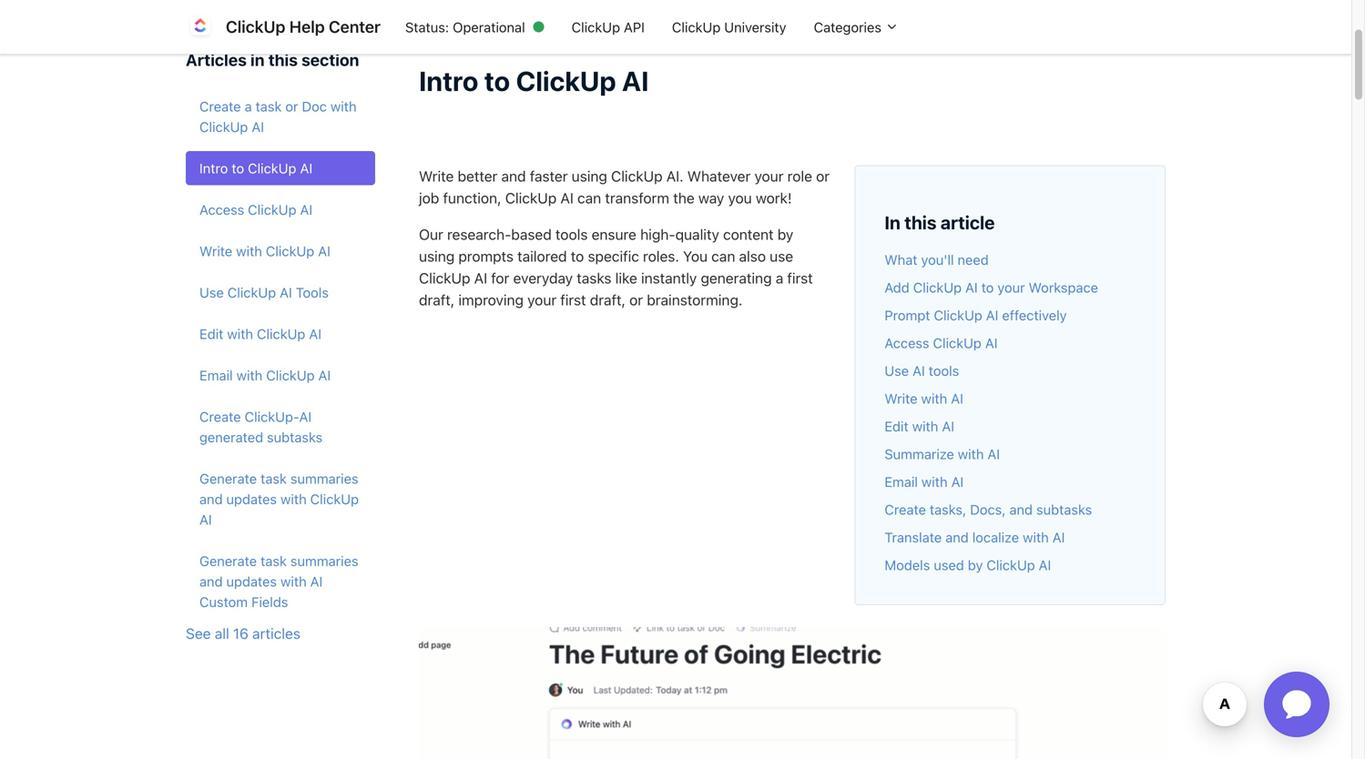 Task type: locate. For each thing, give the bounding box(es) containing it.
0 horizontal spatial access
[[200, 202, 244, 218]]

0 vertical spatial a
[[245, 98, 252, 114]]

this right in on the left top of the page
[[268, 50, 298, 70]]

tools up "tailored"
[[556, 226, 588, 243]]

clickup help help center home page image
[[186, 12, 215, 41]]

0 horizontal spatial your
[[528, 292, 557, 309]]

0 vertical spatial email
[[200, 368, 233, 384]]

1 vertical spatial access
[[885, 335, 930, 351]]

edit with ai link
[[885, 419, 955, 435]]

summaries for clickup
[[291, 471, 359, 487]]

1 generate from the top
[[200, 471, 257, 487]]

create for create clickup-ai generated subtasks
[[200, 409, 241, 425]]

email down edit with clickup ai
[[200, 368, 233, 384]]

generate down generated
[[200, 471, 257, 487]]

your inside the our research-based tools ensure high-quality content by using prompts tailored to specific roles. you can also use clickup ai for everyday tasks like instantly generating a first draft, improving your first draft, or brainstorming.
[[528, 292, 557, 309]]

or inside create a task or doc with clickup ai
[[285, 98, 298, 114]]

write up use clickup ai tools at the top of the page
[[200, 243, 233, 259]]

0 vertical spatial tools
[[556, 226, 588, 243]]

1 horizontal spatial email
[[885, 474, 918, 490]]

0 horizontal spatial using
[[419, 248, 455, 265]]

with right doc
[[331, 98, 357, 114]]

clickup help center
[[226, 17, 381, 36]]

write up edit with ai link
[[885, 391, 918, 407]]

updates inside the generate task summaries and updates with clickup ai
[[226, 492, 277, 508]]

edit up summarize
[[885, 419, 909, 435]]

application
[[1243, 651, 1352, 760]]

or right role
[[816, 168, 830, 185]]

0 horizontal spatial or
[[285, 98, 298, 114]]

create
[[200, 98, 241, 114], [200, 409, 241, 425], [885, 502, 927, 518]]

use inside 'link'
[[200, 285, 224, 301]]

1 horizontal spatial edit
[[885, 419, 909, 435]]

0 horizontal spatial tools
[[556, 226, 588, 243]]

1 horizontal spatial your
[[755, 168, 784, 185]]

clickup down our
[[419, 270, 471, 287]]

1 vertical spatial can
[[712, 248, 736, 265]]

translate and localize with ai
[[885, 530, 1065, 546]]

and right "docs,"
[[1010, 502, 1033, 518]]

1 horizontal spatial this
[[905, 212, 937, 233]]

subtasks right "docs,"
[[1037, 502, 1093, 518]]

1 horizontal spatial first
[[788, 270, 813, 287]]

1 horizontal spatial write
[[419, 168, 454, 185]]

write up job
[[419, 168, 454, 185]]

clickup up edit with clickup ai
[[228, 285, 276, 301]]

ai up tasks,
[[952, 474, 964, 490]]

and inside "generate task summaries and updates with ai custom fields"
[[200, 574, 223, 590]]

2 horizontal spatial or
[[816, 168, 830, 185]]

write better and faster using clickup ai. whatever your role or job function, clickup ai can transform the way you work!
[[419, 168, 830, 207]]

using right faster
[[572, 168, 608, 185]]

generate for generate task summaries and updates with ai custom fields
[[200, 554, 257, 569]]

0 vertical spatial write
[[419, 168, 454, 185]]

1 horizontal spatial a
[[776, 270, 784, 287]]

by right used
[[968, 558, 983, 574]]

subtasks for create tasks, docs, and subtasks
[[1037, 502, 1093, 518]]

use ai tools link
[[885, 363, 960, 379]]

ai left for
[[474, 270, 488, 287]]

write with clickup ai
[[200, 243, 331, 259]]

articles in this section
[[186, 50, 359, 70]]

in this article
[[885, 212, 995, 233]]

clickup down articles
[[200, 119, 248, 135]]

ai.
[[667, 168, 684, 185]]

models
[[885, 558, 931, 574]]

content
[[723, 226, 774, 243]]

0 horizontal spatial access clickup ai
[[200, 202, 313, 218]]

1 vertical spatial or
[[816, 168, 830, 185]]

0 vertical spatial subtasks
[[267, 430, 323, 446]]

1 vertical spatial email
[[885, 474, 918, 490]]

summaries down create clickup-ai generated subtasks link
[[291, 471, 359, 487]]

2 updates from the top
[[226, 574, 277, 590]]

0 horizontal spatial access clickup ai link
[[186, 193, 375, 227]]

intro to clickup ai down create a task or doc with clickup ai
[[200, 160, 313, 176]]

status: operational
[[405, 19, 525, 35]]

and for generate task summaries and updates with clickup ai
[[200, 492, 223, 508]]

access clickup ai up write with clickup ai
[[200, 202, 313, 218]]

1 vertical spatial write
[[200, 243, 233, 259]]

2 vertical spatial create
[[885, 502, 927, 518]]

edit inside edit with clickup ai link
[[200, 326, 224, 342]]

instantly
[[641, 270, 697, 287]]

what
[[885, 252, 918, 268]]

what you'll need
[[885, 252, 989, 268]]

2 vertical spatial write
[[885, 391, 918, 407]]

access clickup ai link up use ai tools link at the right top of the page
[[885, 335, 998, 351]]

clickup inside the generate task summaries and updates with clickup ai
[[310, 492, 359, 508]]

based
[[511, 226, 552, 243]]

access clickup ai link down the intro to clickup ai link
[[186, 193, 375, 227]]

with inside the generate task summaries and updates with clickup ai
[[281, 492, 307, 508]]

everyday
[[513, 270, 573, 287]]

a down in on the left top of the page
[[245, 98, 252, 114]]

1 horizontal spatial subtasks
[[1037, 502, 1093, 518]]

ai down edit with clickup ai link
[[318, 368, 331, 384]]

updates up fields
[[226, 574, 277, 590]]

add clickup ai to your workspace link
[[885, 280, 1099, 296]]

generate inside "generate task summaries and updates with ai custom fields"
[[200, 554, 257, 569]]

1 horizontal spatial draft,
[[590, 292, 626, 309]]

clickup up the transform
[[611, 168, 663, 185]]

1 horizontal spatial using
[[572, 168, 608, 185]]

ai inside the our research-based tools ensure high-quality content by using prompts tailored to specific roles. you can also use clickup ai for everyday tasks like instantly generating a first draft, improving your first draft, or brainstorming.
[[474, 270, 488, 287]]

to up the tasks
[[571, 248, 584, 265]]

can
[[578, 190, 602, 207], [712, 248, 736, 265]]

write
[[419, 168, 454, 185], [200, 243, 233, 259], [885, 391, 918, 407]]

create for create a task or doc with clickup ai
[[200, 98, 241, 114]]

create up generated
[[200, 409, 241, 425]]

2 draft, from the left
[[590, 292, 626, 309]]

with right summarize
[[958, 446, 984, 462]]

0 horizontal spatial draft,
[[419, 292, 455, 309]]

write inside the write better and faster using clickup ai. whatever your role or job function, clickup ai can transform the way you work!
[[419, 168, 454, 185]]

0 vertical spatial or
[[285, 98, 298, 114]]

0 vertical spatial access clickup ai
[[200, 202, 313, 218]]

api
[[624, 19, 645, 35]]

or down like
[[630, 292, 643, 309]]

1 vertical spatial task
[[261, 471, 287, 487]]

1 draft, from the left
[[419, 292, 455, 309]]

with down create clickup-ai generated subtasks link
[[281, 492, 307, 508]]

with down use clickup ai tools at the top of the page
[[227, 326, 253, 342]]

edit with clickup ai link
[[186, 317, 375, 351]]

generate task summaries and updates with ai custom fields link
[[186, 544, 375, 620]]

ai down use ai tools link at the right top of the page
[[951, 391, 964, 407]]

0 horizontal spatial intro to clickup ai
[[200, 160, 313, 176]]

your up effectively
[[998, 280, 1026, 296]]

subtasks
[[267, 430, 323, 446], [1037, 502, 1093, 518]]

faster
[[530, 168, 568, 185]]

1 horizontal spatial can
[[712, 248, 736, 265]]

this right in
[[905, 212, 937, 233]]

2 horizontal spatial write
[[885, 391, 918, 407]]

all
[[215, 626, 229, 643]]

generate up custom
[[200, 554, 257, 569]]

our research-based tools ensure high-quality content by using prompts tailored to specific roles. you can also use clickup ai for everyday tasks like instantly generating a first draft, improving your first draft, or brainstorming.
[[419, 226, 813, 309]]

1 vertical spatial by
[[968, 558, 983, 574]]

translate
[[885, 530, 942, 546]]

updates for ai
[[226, 492, 277, 508]]

see
[[186, 626, 211, 643]]

first down the tasks
[[561, 292, 586, 309]]

use clickup ai tools
[[200, 285, 329, 301]]

see all 16 articles link
[[186, 626, 301, 643]]

1 horizontal spatial access clickup ai link
[[885, 335, 998, 351]]

by up use
[[778, 226, 794, 243]]

2 vertical spatial task
[[261, 554, 287, 569]]

roles.
[[643, 248, 680, 265]]

add clickup ai to your workspace
[[885, 280, 1099, 296]]

generating
[[701, 270, 772, 287]]

create for create tasks, docs, and subtasks
[[885, 502, 927, 518]]

0 vertical spatial create
[[200, 98, 241, 114]]

intro
[[419, 65, 479, 97], [200, 160, 228, 176]]

clickup down prompt clickup ai effectively link
[[933, 335, 982, 351]]

create tasks, docs, and subtasks
[[885, 502, 1093, 518]]

0 vertical spatial generate
[[200, 471, 257, 487]]

ai down faster
[[561, 190, 574, 207]]

1 horizontal spatial access clickup ai
[[885, 335, 998, 351]]

intro down create a task or doc with clickup ai
[[200, 160, 228, 176]]

updates
[[226, 492, 277, 508], [226, 574, 277, 590]]

access clickup ai up use ai tools link at the right top of the page
[[885, 335, 998, 351]]

task up fields
[[261, 554, 287, 569]]

ai up custom
[[200, 512, 212, 528]]

task left doc
[[256, 98, 282, 114]]

to up prompt clickup ai effectively link
[[982, 280, 994, 296]]

tailored
[[518, 248, 567, 265]]

1 horizontal spatial access
[[885, 335, 930, 351]]

using down our
[[419, 248, 455, 265]]

ai up summarize with ai link
[[942, 419, 955, 435]]

ai down prompt clickup ai effectively
[[986, 335, 998, 351]]

use for use clickup ai tools
[[200, 285, 224, 301]]

0 vertical spatial access clickup ai link
[[186, 193, 375, 227]]

to
[[485, 65, 510, 97], [232, 160, 244, 176], [571, 248, 584, 265], [982, 280, 994, 296]]

and up custom
[[200, 574, 223, 590]]

1 vertical spatial create
[[200, 409, 241, 425]]

0 vertical spatial edit
[[200, 326, 224, 342]]

edit
[[200, 326, 224, 342], [885, 419, 909, 435]]

email with ai
[[885, 474, 964, 490]]

0 vertical spatial updates
[[226, 492, 277, 508]]

prompt
[[885, 308, 931, 323]]

1 vertical spatial use
[[885, 363, 909, 379]]

0 vertical spatial can
[[578, 190, 602, 207]]

0 horizontal spatial email
[[200, 368, 233, 384]]

0 vertical spatial use
[[200, 285, 224, 301]]

2 generate from the top
[[200, 554, 257, 569]]

subtasks down clickup-
[[267, 430, 323, 446]]

summaries inside "generate task summaries and updates with ai custom fields"
[[291, 554, 359, 569]]

and down generated
[[200, 492, 223, 508]]

job
[[419, 190, 439, 207]]

create inside create clickup-ai generated subtasks
[[200, 409, 241, 425]]

and
[[502, 168, 526, 185], [200, 492, 223, 508], [1010, 502, 1033, 518], [946, 530, 969, 546], [200, 574, 223, 590]]

1 horizontal spatial use
[[885, 363, 909, 379]]

status:
[[405, 19, 449, 35]]

can inside the write better and faster using clickup ai. whatever your role or job function, clickup ai can transform the way you work!
[[578, 190, 602, 207]]

to down create a task or doc with clickup ai
[[232, 160, 244, 176]]

clickup api link
[[558, 10, 659, 44]]

with down edit with clickup ai
[[236, 368, 263, 384]]

1 vertical spatial summaries
[[291, 554, 359, 569]]

1 vertical spatial intro
[[200, 160, 228, 176]]

1 horizontal spatial intro to clickup ai
[[419, 65, 649, 97]]

1 vertical spatial edit
[[885, 419, 909, 435]]

0 vertical spatial this
[[268, 50, 298, 70]]

0 horizontal spatial by
[[778, 226, 794, 243]]

0 vertical spatial task
[[256, 98, 282, 114]]

task inside the generate task summaries and updates with clickup ai
[[261, 471, 287, 487]]

subtasks inside create clickup-ai generated subtasks
[[267, 430, 323, 446]]

access inside "link"
[[200, 202, 244, 218]]

1 vertical spatial generate
[[200, 554, 257, 569]]

clickup inside 'link'
[[228, 285, 276, 301]]

draft, left the improving
[[419, 292, 455, 309]]

ai left tools
[[280, 285, 292, 301]]

summaries inside the generate task summaries and updates with clickup ai
[[291, 471, 359, 487]]

with down summarize with ai link
[[922, 474, 948, 490]]

your down everyday
[[528, 292, 557, 309]]

1 horizontal spatial by
[[968, 558, 983, 574]]

edit down use clickup ai tools at the top of the page
[[200, 326, 224, 342]]

2 vertical spatial or
[[630, 292, 643, 309]]

ai inside create clickup-ai generated subtasks
[[299, 409, 312, 425]]

1 summaries from the top
[[291, 471, 359, 487]]

0 horizontal spatial a
[[245, 98, 252, 114]]

a down use
[[776, 270, 784, 287]]

create down articles
[[200, 98, 241, 114]]

you
[[728, 190, 752, 207]]

improving
[[459, 292, 524, 309]]

task for generate task summaries and updates with ai custom fields
[[261, 554, 287, 569]]

doc
[[302, 98, 327, 114]]

updates inside "generate task summaries and updates with ai custom fields"
[[226, 574, 277, 590]]

with up fields
[[281, 574, 307, 590]]

or left doc
[[285, 98, 298, 114]]

generated
[[200, 430, 263, 446]]

using inside the our research-based tools ensure high-quality content by using prompts tailored to specific roles. you can also use clickup ai for everyday tasks like instantly generating a first draft, improving your first draft, or brainstorming.
[[419, 248, 455, 265]]

2 summaries from the top
[[291, 554, 359, 569]]

clickup down you'll
[[914, 280, 962, 296]]

with inside create a task or doc with clickup ai
[[331, 98, 357, 114]]

access down prompt
[[885, 335, 930, 351]]

intro to clickup ai
[[419, 65, 649, 97], [200, 160, 313, 176]]

1 vertical spatial access clickup ai link
[[885, 335, 998, 351]]

0 horizontal spatial this
[[268, 50, 298, 70]]

use up edit with clickup ai
[[200, 285, 224, 301]]

0 horizontal spatial edit
[[200, 326, 224, 342]]

write for write with clickup ai
[[200, 243, 233, 259]]

1 vertical spatial subtasks
[[1037, 502, 1093, 518]]

can inside the our research-based tools ensure high-quality content by using prompts tailored to specific roles. you can also use clickup ai for everyday tasks like instantly generating a first draft, improving your first draft, or brainstorming.
[[712, 248, 736, 265]]

or inside the write better and faster using clickup ai. whatever your role or job function, clickup ai can transform the way you work!
[[816, 168, 830, 185]]

0 horizontal spatial first
[[561, 292, 586, 309]]

tools
[[556, 226, 588, 243], [929, 363, 960, 379]]

task
[[256, 98, 282, 114], [261, 471, 287, 487], [261, 554, 287, 569]]

and left faster
[[502, 168, 526, 185]]

research-
[[447, 226, 511, 243]]

workspace
[[1029, 280, 1099, 296]]

clickup-
[[245, 409, 299, 425]]

draft, down the tasks
[[590, 292, 626, 309]]

1 vertical spatial using
[[419, 248, 455, 265]]

clickup left api
[[572, 19, 620, 35]]

0 vertical spatial access
[[200, 202, 244, 218]]

ai
[[622, 65, 649, 97], [252, 119, 264, 135], [300, 160, 313, 176], [561, 190, 574, 207], [300, 202, 313, 218], [318, 243, 331, 259], [474, 270, 488, 287], [966, 280, 978, 296], [280, 285, 292, 301], [987, 308, 999, 323], [309, 326, 322, 342], [986, 335, 998, 351], [913, 363, 925, 379], [318, 368, 331, 384], [951, 391, 964, 407], [299, 409, 312, 425], [942, 419, 955, 435], [988, 446, 1000, 462], [952, 474, 964, 490], [200, 512, 212, 528], [1053, 530, 1065, 546], [1039, 558, 1052, 574], [310, 574, 323, 590]]

better
[[458, 168, 498, 185]]

0 vertical spatial using
[[572, 168, 608, 185]]

with
[[331, 98, 357, 114], [236, 243, 262, 259], [227, 326, 253, 342], [236, 368, 263, 384], [922, 391, 948, 407], [913, 419, 939, 435], [958, 446, 984, 462], [922, 474, 948, 490], [281, 492, 307, 508], [1023, 530, 1049, 546], [281, 574, 307, 590]]

create clickup-ai generated subtasks
[[200, 409, 323, 446]]

quality
[[676, 226, 720, 243]]

0 vertical spatial summaries
[[291, 471, 359, 487]]

ai down generate task summaries and updates with clickup ai link
[[310, 574, 323, 590]]

need
[[958, 252, 989, 268]]

models used by clickup ai
[[885, 558, 1052, 574]]

clickup inside create a task or doc with clickup ai
[[200, 119, 248, 135]]

tools up the write with ai
[[929, 363, 960, 379]]

1 vertical spatial a
[[776, 270, 784, 287]]

articles
[[252, 626, 301, 643]]

used
[[934, 558, 965, 574]]

by
[[778, 226, 794, 243], [968, 558, 983, 574]]

first down use
[[788, 270, 813, 287]]

0 horizontal spatial write
[[200, 243, 233, 259]]

operational
[[453, 19, 525, 35]]

1 updates from the top
[[226, 492, 277, 508]]

create tasks, docs, and subtasks link
[[885, 502, 1093, 518]]

1 vertical spatial first
[[561, 292, 586, 309]]

create up translate
[[885, 502, 927, 518]]

create inside create a task or doc with clickup ai
[[200, 98, 241, 114]]

and inside the write better and faster using clickup ai. whatever your role or job function, clickup ai can transform the way you work!
[[502, 168, 526, 185]]

intro down status: operational
[[419, 65, 479, 97]]

1 vertical spatial updates
[[226, 574, 277, 590]]

what you'll need link
[[885, 252, 989, 268]]

access
[[200, 202, 244, 218], [885, 335, 930, 351]]

1 horizontal spatial or
[[630, 292, 643, 309]]

0 horizontal spatial subtasks
[[267, 430, 323, 446]]

0 vertical spatial by
[[778, 226, 794, 243]]

1 vertical spatial tools
[[929, 363, 960, 379]]

updates down generated
[[226, 492, 277, 508]]

1 horizontal spatial intro
[[419, 65, 479, 97]]

task inside "generate task summaries and updates with ai custom fields"
[[261, 554, 287, 569]]

first
[[788, 270, 813, 287], [561, 292, 586, 309]]

0 horizontal spatial can
[[578, 190, 602, 207]]

add
[[885, 280, 910, 296]]

ai down email with clickup ai link
[[299, 409, 312, 425]]

center
[[329, 17, 381, 36]]

function,
[[443, 190, 502, 207]]

and inside the generate task summaries and updates with clickup ai
[[200, 492, 223, 508]]

email for email with ai
[[885, 474, 918, 490]]

access up write with clickup ai
[[200, 202, 244, 218]]

generate inside the generate task summaries and updates with clickup ai
[[200, 471, 257, 487]]

articles
[[186, 50, 247, 70]]

0 horizontal spatial use
[[200, 285, 224, 301]]



Task type: describe. For each thing, give the bounding box(es) containing it.
to inside the intro to clickup ai link
[[232, 160, 244, 176]]

docs,
[[971, 502, 1006, 518]]

clickup university
[[672, 19, 787, 35]]

categories button
[[800, 10, 913, 44]]

16
[[233, 626, 249, 643]]

like
[[616, 270, 638, 287]]

ai down api
[[622, 65, 649, 97]]

clickup down faster
[[505, 190, 557, 207]]

write for write better and faster using clickup ai. whatever your role or job function, clickup ai can transform the way you work!
[[419, 168, 454, 185]]

use ai tools
[[885, 363, 960, 379]]

ai down need
[[966, 280, 978, 296]]

clickup down the use clickup ai tools 'link'
[[257, 326, 306, 342]]

clickup down localize
[[987, 558, 1036, 574]]

also
[[739, 248, 766, 265]]

task inside create a task or doc with clickup ai
[[256, 98, 282, 114]]

with inside "generate task summaries and updates with ai custom fields"
[[281, 574, 307, 590]]

ai inside 'link'
[[280, 285, 292, 301]]

ai right localize
[[1053, 530, 1065, 546]]

fields
[[252, 595, 288, 610]]

translate and localize with ai link
[[885, 530, 1065, 546]]

create a task or doc with clickup ai link
[[186, 89, 375, 144]]

generate task summaries and updates with clickup ai
[[200, 471, 359, 528]]

0 vertical spatial intro
[[419, 65, 479, 97]]

ensure
[[592, 226, 637, 243]]

0 vertical spatial intro to clickup ai
[[419, 65, 649, 97]]

brainstorming.
[[647, 292, 743, 309]]

ai inside the write better and faster using clickup ai. whatever your role or job function, clickup ai can transform the way you work!
[[561, 190, 574, 207]]

ai inside the generate task summaries and updates with clickup ai
[[200, 512, 212, 528]]

the
[[674, 190, 695, 207]]

ai up create tasks, docs, and subtasks
[[988, 446, 1000, 462]]

with down the write with ai
[[913, 419, 939, 435]]

and for generate task summaries and updates with ai custom fields
[[200, 574, 223, 590]]

localize
[[973, 530, 1020, 546]]

by inside the our research-based tools ensure high-quality content by using prompts tailored to specific roles. you can also use clickup ai for everyday tasks like instantly generating a first draft, improving your first draft, or brainstorming.
[[778, 226, 794, 243]]

tools inside the our research-based tools ensure high-quality content by using prompts tailored to specific roles. you can also use clickup ai for everyday tasks like instantly generating a first draft, improving your first draft, or brainstorming.
[[556, 226, 588, 243]]

ai up the write with ai
[[913, 363, 925, 379]]

clickup university link
[[659, 10, 800, 44]]

edit for edit with ai
[[885, 419, 909, 435]]

summarize with ai
[[885, 446, 1000, 462]]

access for access clickup ai "link" to the bottom
[[885, 335, 930, 351]]

a inside the our research-based tools ensure high-quality content by using prompts tailored to specific roles. you can also use clickup ai for everyday tasks like instantly generating a first draft, improving your first draft, or brainstorming.
[[776, 270, 784, 287]]

0 horizontal spatial intro
[[200, 160, 228, 176]]

with down use ai tools link at the right top of the page
[[922, 391, 948, 407]]

ai down add clickup ai to your workspace link
[[987, 308, 999, 323]]

edit for edit with clickup ai
[[200, 326, 224, 342]]

ai down translate and localize with ai link
[[1039, 558, 1052, 574]]

email with clickup ai
[[200, 368, 331, 384]]

summarize with ai link
[[885, 446, 1000, 462]]

our
[[419, 226, 444, 243]]

or inside the our research-based tools ensure high-quality content by using prompts tailored to specific roles. you can also use clickup ai for everyday tasks like instantly generating a first draft, improving your first draft, or brainstorming.
[[630, 292, 643, 309]]

generate task summaries and updates with clickup ai link
[[186, 462, 375, 537]]

see all 16 articles
[[186, 626, 301, 643]]

ai inside create a task or doc with clickup ai
[[252, 119, 264, 135]]

with up use clickup ai tools at the top of the page
[[236, 243, 262, 259]]

summaries for ai
[[291, 554, 359, 569]]

clickup help center link
[[186, 12, 392, 41]]

generate for generate task summaries and updates with clickup ai
[[200, 471, 257, 487]]

use clickup ai tools link
[[186, 276, 375, 310]]

clickup up the use clickup ai tools 'link'
[[266, 243, 315, 259]]

write for write with ai
[[885, 391, 918, 407]]

for
[[491, 270, 510, 287]]

1 vertical spatial access clickup ai
[[885, 335, 998, 351]]

task for generate task summaries and updates with clickup ai
[[261, 471, 287, 487]]

clickup down clickup api link
[[516, 65, 617, 97]]

to down operational
[[485, 65, 510, 97]]

whatever
[[688, 168, 751, 185]]

in
[[885, 212, 901, 233]]

edit with clickup ai
[[200, 326, 322, 342]]

ai down tools
[[309, 326, 322, 342]]

transform
[[605, 190, 670, 207]]

email for email with clickup ai
[[200, 368, 233, 384]]

clickup down add clickup ai to your workspace link
[[934, 308, 983, 323]]

models used by clickup ai link
[[885, 558, 1052, 574]]

in
[[251, 50, 265, 70]]

ai down "create a task or doc with clickup ai" link
[[300, 160, 313, 176]]

university
[[725, 19, 787, 35]]

and for create tasks, docs, and subtasks
[[1010, 502, 1033, 518]]

work!
[[756, 190, 792, 207]]

to inside the our research-based tools ensure high-quality content by using prompts tailored to specific roles. you can also use clickup ai for everyday tasks like instantly generating a first draft, improving your first draft, or brainstorming.
[[571, 248, 584, 265]]

tools
[[296, 285, 329, 301]]

clickup up in on the left top of the page
[[226, 17, 286, 36]]

you
[[683, 248, 708, 265]]

2 horizontal spatial your
[[998, 280, 1026, 296]]

clickup down create a task or doc with clickup ai
[[248, 160, 297, 176]]

way
[[699, 190, 725, 207]]

edit with ai
[[885, 419, 955, 435]]

write with ai
[[885, 391, 964, 407]]

section
[[302, 50, 359, 70]]

ai up tools
[[318, 243, 331, 259]]

write with ai link
[[885, 391, 964, 407]]

clickup inside "link"
[[248, 202, 297, 218]]

with right localize
[[1023, 530, 1049, 546]]

summarize
[[885, 446, 955, 462]]

ai inside "generate task summaries and updates with ai custom fields"
[[310, 574, 323, 590]]

custom
[[200, 595, 248, 610]]

ai down the intro to clickup ai link
[[300, 202, 313, 218]]

article
[[941, 212, 995, 233]]

access for the left access clickup ai "link"
[[200, 202, 244, 218]]

0 vertical spatial first
[[788, 270, 813, 287]]

tasks,
[[930, 502, 967, 518]]

clickup down edit with clickup ai link
[[266, 368, 315, 384]]

subtasks for create clickup-ai generated subtasks
[[267, 430, 323, 446]]

effectively
[[1003, 308, 1067, 323]]

role
[[788, 168, 813, 185]]

1 vertical spatial intro to clickup ai
[[200, 160, 313, 176]]

1 horizontal spatial tools
[[929, 363, 960, 379]]

create a task or doc with clickup ai
[[200, 98, 357, 135]]

using inside the write better and faster using clickup ai. whatever your role or job function, clickup ai can transform the way you work!
[[572, 168, 608, 185]]

prompts
[[459, 248, 514, 265]]

a inside create a task or doc with clickup ai
[[245, 98, 252, 114]]

1 vertical spatial this
[[905, 212, 937, 233]]

clickup inside the our research-based tools ensure high-quality content by using prompts tailored to specific roles. you can also use clickup ai for everyday tasks like instantly generating a first draft, improving your first draft, or brainstorming.
[[419, 270, 471, 287]]

use for use ai tools
[[885, 363, 909, 379]]

intro to clickup ai link
[[186, 151, 375, 185]]

updates for custom
[[226, 574, 277, 590]]

you'll
[[922, 252, 954, 268]]

use
[[770, 248, 794, 265]]

your inside the write better and faster using clickup ai. whatever your role or job function, clickup ai can transform the way you work!
[[755, 168, 784, 185]]

clickup image
[[419, 628, 1166, 760]]

categories
[[814, 19, 886, 35]]

and up used
[[946, 530, 969, 546]]

clickup left "university"
[[672, 19, 721, 35]]

create clickup-ai generated subtasks link
[[186, 400, 375, 455]]

specific
[[588, 248, 639, 265]]

help
[[289, 17, 325, 36]]

write with clickup ai link
[[186, 234, 375, 268]]



Task type: vqa. For each thing, say whether or not it's contained in the screenshot.
the Intro to user roles
no



